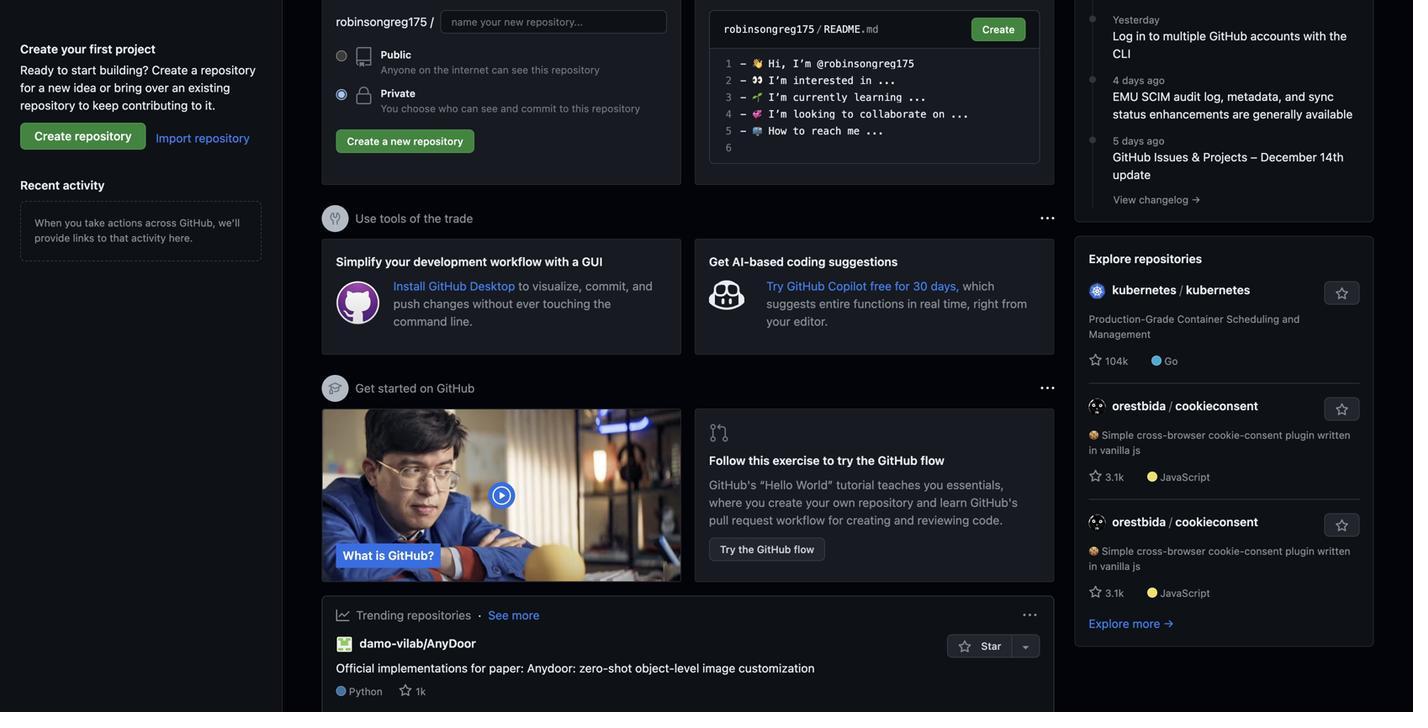 Task type: locate. For each thing, give the bounding box(es) containing it.
star image
[[1089, 354, 1103, 367], [1089, 586, 1103, 600], [959, 641, 972, 654]]

1 horizontal spatial 5
[[1113, 135, 1120, 147]]

repo image
[[354, 47, 374, 67]]

to up me
[[842, 109, 854, 120]]

create repository link
[[20, 123, 146, 150]]

or
[[100, 81, 111, 95]]

0 horizontal spatial get
[[356, 382, 375, 396]]

recent
[[20, 178, 60, 192]]

/ up container
[[1180, 283, 1184, 297]]

dot fill image
[[1087, 73, 1100, 86]]

with
[[1304, 29, 1327, 43], [545, 255, 569, 269]]

to up ever
[[519, 279, 530, 293]]

0 vertical spatial cross-
[[1137, 430, 1168, 441]]

try inside get ai-based coding suggestions element
[[767, 279, 784, 293]]

0 vertical spatial js
[[1133, 445, 1141, 456]]

github inside get ai-based coding suggestions element
[[787, 279, 825, 293]]

vanilla
[[1101, 445, 1131, 456], [1101, 561, 1131, 573]]

1 horizontal spatial →
[[1192, 194, 1201, 206]]

to left it.
[[191, 98, 202, 112]]

1 ago from the top
[[1148, 74, 1166, 86]]

create down lock icon
[[347, 136, 380, 147]]

5
[[726, 125, 732, 137], [1113, 135, 1120, 147]]

keep
[[93, 98, 119, 112]]

to left "try"
[[823, 454, 835, 468]]

javascript for @orestbida profile image in the bottom right of the page
[[1161, 588, 1211, 600]]

2 cookie- from the top
[[1209, 546, 1245, 557]]

try
[[838, 454, 854, 468]]

1 vanilla from the top
[[1101, 445, 1131, 456]]

1 orestbida / cookieconsent from the top
[[1113, 399, 1259, 413]]

1 horizontal spatial get
[[709, 255, 730, 269]]

kubernetes
[[1113, 283, 1177, 297], [1187, 283, 1251, 297]]

explore more →
[[1089, 617, 1175, 631]]

3.1k up explore more → link on the right of the page
[[1103, 588, 1125, 600]]

star
[[979, 641, 1002, 653]]

github?
[[388, 549, 434, 563]]

1 vertical spatial see
[[481, 103, 498, 114]]

14th
[[1321, 150, 1345, 164]]

1 horizontal spatial activity
[[131, 232, 166, 244]]

1 consent from the top
[[1245, 430, 1283, 441]]

add this repository to a list image
[[1020, 641, 1033, 654]]

try for try github copilot free for 30 days,
[[767, 279, 784, 293]]

star image up explore more → link on the right of the page
[[1089, 586, 1103, 600]]

0 vertical spatial workflow
[[490, 255, 542, 269]]

repositories for trending
[[407, 609, 472, 623]]

2 orestbida / cookieconsent from the top
[[1113, 515, 1259, 529]]

2 cross- from the top
[[1137, 546, 1168, 557]]

repository down ready
[[20, 98, 75, 112]]

on inside the 1 - 👋 hi, i'm @robinsongreg175 2 - 👀 i'm interested in ... 3 - 🌱 i'm currently learning ... 4 - 💞️ i'm looking to collaborate on ... 5 - 📫 how to reach me ... 6
[[933, 109, 945, 120]]

github,
[[179, 217, 216, 229]]

🍪 down @orestbida profile image in the bottom right of the page
[[1089, 546, 1100, 557]]

the left internet
[[434, 64, 449, 76]]

1 vertical spatial on
[[933, 109, 945, 120]]

0 vertical spatial with
[[1304, 29, 1327, 43]]

this inside public anyone on the internet can see this repository
[[532, 64, 549, 76]]

with up visualize,
[[545, 255, 569, 269]]

consent for @orestbida profile icon
[[1245, 430, 1283, 441]]

0 vertical spatial vanilla
[[1101, 445, 1131, 456]]

vanilla down @orestbida profile icon
[[1101, 445, 1131, 456]]

2 3.1k from the top
[[1103, 588, 1125, 600]]

kubernetes up container
[[1187, 283, 1251, 297]]

suggestions
[[829, 255, 898, 269]]

cross- for @orestbida profile icon
[[1137, 430, 1168, 441]]

1 vertical spatial 4
[[726, 109, 732, 120]]

1 vertical spatial orestbida
[[1113, 515, 1167, 529]]

1 dot fill image from the top
[[1087, 12, 1100, 26]]

3.1k for @orestbida profile image in the bottom right of the page
[[1103, 588, 1125, 600]]

project
[[115, 42, 156, 56]]

yesterday log in to multiple github accounts with the cli
[[1113, 14, 1348, 61]]

days down status
[[1123, 135, 1145, 147]]

cross- up explore more → link on the right of the page
[[1137, 546, 1168, 557]]

–
[[1251, 150, 1258, 164]]

see right who
[[481, 103, 498, 114]]

idea
[[74, 81, 96, 95]]

workflow
[[490, 255, 542, 269], [777, 514, 826, 528]]

0 vertical spatial can
[[492, 64, 509, 76]]

1 js from the top
[[1133, 445, 1141, 456]]

1 cookieconsent from the top
[[1176, 399, 1259, 413]]

can right internet
[[492, 64, 509, 76]]

days inside 4 days ago emu scim audit log, metadata, and sync status enhancements are generally available
[[1123, 74, 1145, 86]]

1 vertical spatial 🍪 simple cross-browser cookie-consent plugin written in vanilla js
[[1089, 546, 1351, 573]]

simple down @orestbida profile image in the bottom right of the page
[[1102, 546, 1135, 557]]

you inside the when you take actions across github, we'll provide links to that activity here.
[[65, 217, 82, 229]]

4 down 3 on the top right
[[726, 109, 732, 120]]

star this repository image
[[1336, 403, 1350, 417]]

2 plugin from the top
[[1286, 546, 1315, 557]]

this
[[532, 64, 549, 76], [572, 103, 589, 114], [749, 454, 770, 468]]

github down request at the right bottom of the page
[[757, 544, 792, 556]]

orestbida right @orestbida profile image in the bottom right of the page
[[1113, 515, 1167, 529]]

- left 💞️
[[741, 109, 747, 120]]

to down "take"
[[97, 232, 107, 244]]

metadata,
[[1228, 90, 1283, 103]]

and right commit,
[[633, 279, 653, 293]]

5 inside 5 days ago github issues & projects – december 14th update
[[1113, 135, 1120, 147]]

use tools of the trade
[[356, 212, 473, 226]]

orestbida / cookieconsent for @orestbida profile image in the bottom right of the page
[[1113, 515, 1259, 529]]

log,
[[1205, 90, 1225, 103]]

...
[[878, 75, 897, 87], [909, 92, 927, 104], [951, 109, 970, 120], [866, 125, 884, 137]]

1 vertical spatial →
[[1164, 617, 1175, 631]]

in inside yesterday log in to multiple github accounts with the cli
[[1137, 29, 1146, 43]]

... up learning
[[878, 75, 897, 87]]

create up ready
[[20, 42, 58, 56]]

0 horizontal spatial with
[[545, 255, 569, 269]]

in down yesterday
[[1137, 29, 1146, 43]]

github desktop image
[[336, 281, 380, 325]]

@orestbida profile image
[[1089, 515, 1106, 532]]

repositories up kubernetes / kubernetes
[[1135, 252, 1203, 266]]

get
[[709, 255, 730, 269], [356, 382, 375, 396]]

simple for @orestbida profile image in the bottom right of the page
[[1102, 546, 1135, 557]]

2 star this repository image from the top
[[1336, 520, 1350, 533]]

javascript for @orestbida profile icon
[[1161, 472, 1211, 483]]

browser for @orestbida profile image in the bottom right of the page
[[1168, 546, 1206, 557]]

container
[[1178, 313, 1224, 325]]

2 vertical spatial star image
[[959, 641, 972, 654]]

repositories inside navigation
[[1135, 252, 1203, 266]]

1 horizontal spatial github's
[[971, 496, 1018, 510]]

why am i seeing this? image
[[1042, 382, 1055, 396]]

line.
[[451, 315, 473, 329]]

4 inside the 1 - 👋 hi, i'm @robinsongreg175 2 - 👀 i'm interested in ... 3 - 🌱 i'm currently learning ... 4 - 💞️ i'm looking to collaborate on ... 5 - 📫 how to reach me ... 6
[[726, 109, 732, 120]]

this up 'commit'
[[532, 64, 549, 76]]

🍪
[[1089, 430, 1100, 441], [1089, 546, 1100, 557]]

the right accounts
[[1330, 29, 1348, 43]]

0 horizontal spatial robinsongreg175
[[336, 15, 427, 29]]

in down @orestbida profile image in the bottom right of the page
[[1089, 561, 1098, 573]]

follow this exercise to try the github flow
[[709, 454, 945, 468]]

github up changes
[[429, 279, 467, 293]]

0 vertical spatial 4
[[1113, 74, 1120, 86]]

robinsongreg175 inside create a new repository element
[[336, 15, 427, 29]]

explore right the 'feed item heading menu' image
[[1089, 617, 1130, 631]]

0 vertical spatial simple
[[1102, 430, 1135, 441]]

to down yesterday
[[1150, 29, 1160, 43]]

1 horizontal spatial this
[[572, 103, 589, 114]]

for inside create your first project ready to start building? create a repository for a new idea or bring over an existing repository to keep contributing to it.
[[20, 81, 35, 95]]

can right who
[[461, 103, 478, 114]]

1 vertical spatial star image
[[1089, 586, 1103, 600]]

star this repository image
[[1336, 287, 1350, 301], [1336, 520, 1350, 533]]

2 kubernetes from the left
[[1187, 283, 1251, 297]]

entire
[[820, 297, 851, 311]]

0 vertical spatial ago
[[1148, 74, 1166, 86]]

1 cookie- from the top
[[1209, 430, 1245, 441]]

and right the scheduling
[[1283, 313, 1301, 325]]

2 vanilla from the top
[[1101, 561, 1131, 573]]

1 vertical spatial try
[[720, 544, 736, 556]]

0 vertical spatial cookieconsent
[[1176, 399, 1259, 413]]

3.1k
[[1103, 472, 1125, 483], [1103, 588, 1125, 600]]

create
[[20, 42, 58, 56], [152, 63, 188, 77], [35, 129, 72, 143], [347, 136, 380, 147]]

ago inside 5 days ago github issues & projects – december 14th update
[[1148, 135, 1165, 147]]

on right collaborate
[[933, 109, 945, 120]]

→ for view changelog →
[[1192, 194, 1201, 206]]

github up suggests at the top of page
[[787, 279, 825, 293]]

vanilla for @orestbida profile icon
[[1101, 445, 1131, 456]]

flow down create
[[794, 544, 815, 556]]

star this repository image for orestbida / cookieconsent
[[1336, 520, 1350, 533]]

this up "hello
[[749, 454, 770, 468]]

2 written from the top
[[1318, 546, 1351, 557]]

4 up emu
[[1113, 74, 1120, 86]]

and up generally
[[1286, 90, 1306, 103]]

robinsongreg175 / readme .md
[[724, 24, 879, 35]]

👋
[[753, 58, 763, 70]]

days for emu
[[1123, 74, 1145, 86]]

new inside button
[[391, 136, 411, 147]]

your down suggests at the top of page
[[767, 315, 791, 329]]

try the github flow element
[[695, 409, 1055, 583]]

orestbida for @orestbida profile icon
[[1113, 399, 1167, 413]]

0 horizontal spatial flow
[[794, 544, 815, 556]]

anydoor:
[[527, 662, 576, 676]]

1 horizontal spatial with
[[1304, 29, 1327, 43]]

we'll
[[219, 217, 240, 229]]

to inside try the github flow element
[[823, 454, 835, 468]]

more
[[512, 609, 540, 623], [1133, 617, 1161, 631]]

1 vertical spatial repositories
[[407, 609, 472, 623]]

what is github?
[[343, 549, 434, 563]]

1 vertical spatial cross-
[[1137, 546, 1168, 557]]

tutorial
[[837, 478, 875, 492]]

public anyone on the internet can see this repository
[[381, 49, 600, 76]]

flow up learn
[[921, 454, 945, 468]]

2 dot fill image from the top
[[1087, 133, 1100, 147]]

the inside to visualize, commit, and push changes without ever touching the command line.
[[594, 297, 611, 311]]

0 vertical spatial on
[[419, 64, 431, 76]]

2 explore from the top
[[1089, 617, 1130, 631]]

what
[[343, 549, 373, 563]]

and left 'commit'
[[501, 103, 519, 114]]

star image for kubernetes
[[1089, 354, 1103, 367]]

ago up issues
[[1148, 135, 1165, 147]]

explore for explore more →
[[1089, 617, 1130, 631]]

orestbida / cookieconsent
[[1113, 399, 1259, 413], [1113, 515, 1259, 529]]

see inside private you choose who can see and commit to this repository
[[481, 103, 498, 114]]

None radio
[[336, 50, 347, 61], [336, 89, 347, 100], [336, 50, 347, 61], [336, 89, 347, 100]]

2 🍪 simple cross-browser cookie-consent plugin written in vanilla js from the top
[[1089, 546, 1351, 573]]

try up suggests at the top of page
[[767, 279, 784, 293]]

star image left 1k
[[399, 685, 413, 698]]

1 vertical spatial plugin
[[1286, 546, 1315, 557]]

for inside get ai-based coding suggestions element
[[895, 279, 910, 293]]

1 vertical spatial dot fill image
[[1087, 133, 1100, 147]]

this right 'commit'
[[572, 103, 589, 114]]

customization
[[739, 662, 815, 676]]

1 horizontal spatial new
[[391, 136, 411, 147]]

1 simple from the top
[[1102, 430, 1135, 441]]

0 vertical spatial you
[[65, 217, 82, 229]]

2 🍪 from the top
[[1089, 546, 1100, 557]]

1 vertical spatial star image
[[399, 685, 413, 698]]

follow
[[709, 454, 746, 468]]

2 ago from the top
[[1148, 135, 1165, 147]]

plugin for star this repository icon corresponding to orestbida / cookieconsent
[[1286, 546, 1315, 557]]

cookieconsent for @orestbida profile image in the bottom right of the page
[[1176, 515, 1259, 529]]

orestbida right @orestbida profile icon
[[1113, 399, 1167, 413]]

- left 👀
[[741, 75, 747, 87]]

1 🍪 simple cross-browser cookie-consent plugin written in vanilla js from the top
[[1089, 430, 1351, 456]]

1 🍪 from the top
[[1089, 430, 1100, 441]]

0 horizontal spatial this
[[532, 64, 549, 76]]

i'm down hi,
[[769, 75, 787, 87]]

- left the 📫
[[741, 125, 747, 137]]

the down commit,
[[594, 297, 611, 311]]

world"
[[796, 478, 834, 492]]

3.1k for @orestbida profile icon
[[1103, 472, 1125, 483]]

/ inside create a new repository element
[[431, 15, 434, 29]]

for down ready
[[20, 81, 35, 95]]

0 vertical spatial explore
[[1089, 252, 1132, 266]]

simple down @orestbida profile icon
[[1102, 430, 1135, 441]]

to inside private you choose who can see and commit to this repository
[[560, 103, 569, 114]]

github right "multiple"
[[1210, 29, 1248, 43]]

on
[[419, 64, 431, 76], [933, 109, 945, 120], [420, 382, 434, 396]]

activity up "take"
[[63, 178, 105, 192]]

simplify
[[336, 255, 382, 269]]

essentials,
[[947, 478, 1005, 492]]

0 vertical spatial orestbida / cookieconsent
[[1113, 399, 1259, 413]]

1 vertical spatial cookieconsent
[[1176, 515, 1259, 529]]

dot fill image left yesterday
[[1087, 12, 1100, 26]]

0 horizontal spatial 5
[[726, 125, 732, 137]]

on inside public anyone on the internet can see this repository
[[419, 64, 431, 76]]

this inside private you choose who can see and commit to this repository
[[572, 103, 589, 114]]

star image
[[1089, 470, 1103, 483], [399, 685, 413, 698]]

js
[[1133, 445, 1141, 456], [1133, 561, 1141, 573]]

js for @orestbida profile image in the bottom right of the page
[[1133, 561, 1141, 573]]

create up an
[[152, 63, 188, 77]]

1 vertical spatial browser
[[1168, 546, 1206, 557]]

0 vertical spatial 3.1k
[[1103, 472, 1125, 483]]

ready
[[20, 63, 54, 77]]

feed item heading menu image
[[1024, 609, 1037, 623]]

→ inside explore repositories navigation
[[1164, 617, 1175, 631]]

the inside public anyone on the internet can see this repository
[[434, 64, 449, 76]]

None submit
[[972, 18, 1026, 41]]

0 vertical spatial this
[[532, 64, 549, 76]]

your down world"
[[806, 496, 830, 510]]

4 - from the top
[[741, 109, 747, 120]]

1 vertical spatial days
[[1123, 135, 1145, 147]]

- left 👋
[[741, 58, 747, 70]]

1 - 👋 hi, i'm @robinsongreg175 2 - 👀 i'm interested in ... 3 - 🌱 i'm currently learning ... 4 - 💞️ i'm looking to collaborate on ... 5 - 📫 how to reach me ... 6
[[726, 58, 970, 154]]

new down you
[[391, 136, 411, 147]]

days up emu
[[1123, 74, 1145, 86]]

the down request at the right bottom of the page
[[739, 544, 755, 556]]

explore for explore repositories
[[1089, 252, 1132, 266]]

github
[[1210, 29, 1248, 43], [1113, 150, 1152, 164], [429, 279, 467, 293], [787, 279, 825, 293], [437, 382, 475, 396], [878, 454, 918, 468], [757, 544, 792, 556]]

1 horizontal spatial can
[[492, 64, 509, 76]]

a up existing
[[191, 63, 198, 77]]

what is github? element
[[322, 409, 682, 583]]

in left real
[[908, 297, 917, 311]]

github inside yesterday log in to multiple github accounts with the cli
[[1210, 29, 1248, 43]]

1k
[[416, 686, 426, 698]]

1 horizontal spatial kubernetes
[[1187, 283, 1251, 297]]

scheduling
[[1227, 313, 1280, 325]]

🌱
[[753, 92, 763, 104]]

star image inside repo details element
[[399, 685, 413, 698]]

what is github? link
[[323, 410, 681, 582]]

star image inside button
[[959, 641, 972, 654]]

1 vertical spatial get
[[356, 382, 375, 396]]

0 horizontal spatial you
[[65, 217, 82, 229]]

🍪 simple cross-browser cookie-consent plugin written in vanilla js for @orestbida profile icon
[[1089, 430, 1351, 456]]

request
[[732, 514, 774, 528]]

1 javascript from the top
[[1161, 472, 1211, 483]]

1 horizontal spatial see
[[512, 64, 529, 76]]

1 vertical spatial you
[[924, 478, 944, 492]]

0 vertical spatial dot fill image
[[1087, 12, 1100, 26]]

get ai-based coding suggestions element
[[695, 239, 1055, 355]]

activity down across
[[131, 232, 166, 244]]

1 vertical spatial consent
[[1245, 546, 1283, 557]]

a down ready
[[38, 81, 45, 95]]

1 browser from the top
[[1168, 430, 1206, 441]]

1 3.1k from the top
[[1103, 472, 1125, 483]]

📫
[[753, 125, 763, 137]]

the
[[1330, 29, 1348, 43], [434, 64, 449, 76], [424, 212, 442, 226], [594, 297, 611, 311], [857, 454, 875, 468], [739, 544, 755, 556]]

for left 30
[[895, 279, 910, 293]]

1 horizontal spatial repositories
[[1135, 252, 1203, 266]]

which suggests entire functions in real time, right from your editor.
[[767, 279, 1028, 329]]

with right accounts
[[1304, 29, 1327, 43]]

explore more → link
[[1089, 617, 1175, 631]]

@orestbida profile image
[[1089, 399, 1106, 416]]

trade
[[445, 212, 473, 226]]

0 vertical spatial repositories
[[1135, 252, 1203, 266]]

2 consent from the top
[[1245, 546, 1283, 557]]

1 horizontal spatial you
[[746, 496, 766, 510]]

🍪 for @orestbida profile image in the bottom right of the page
[[1089, 546, 1100, 557]]

a down you
[[382, 136, 388, 147]]

lock image
[[354, 86, 374, 106]]

1 horizontal spatial workflow
[[777, 514, 826, 528]]

github up update at the top of page
[[1113, 150, 1152, 164]]

official implementations for paper: anydoor: zero-shot object-level image customization
[[336, 662, 815, 676]]

a left the gui
[[572, 255, 579, 269]]

your inside which suggests entire functions in real time, right from your editor.
[[767, 315, 791, 329]]

workflow inside github's "hello world" tutorial teaches you essentials, where you create your own repository and learn github's pull request workflow for creating and reviewing code.
[[777, 514, 826, 528]]

1 vertical spatial js
[[1133, 561, 1141, 573]]

where
[[709, 496, 743, 510]]

ai-
[[733, 255, 750, 269]]

create for create your first project ready to start building? create a repository for a new idea or bring over an existing repository to keep contributing to it.
[[20, 42, 58, 56]]

written
[[1318, 430, 1351, 441], [1318, 546, 1351, 557]]

- left the "🌱"
[[741, 92, 747, 104]]

dot fill image for github issues & projects – december 14th update
[[1087, 133, 1100, 147]]

star image up @orestbida profile image in the bottom right of the page
[[1089, 470, 1103, 483]]

2 javascript from the top
[[1161, 588, 1211, 600]]

0 vertical spatial consent
[[1245, 430, 1283, 441]]

1 vertical spatial activity
[[131, 232, 166, 244]]

changelog
[[1140, 194, 1189, 206]]

5 down status
[[1113, 135, 1120, 147]]

2 js from the top
[[1133, 561, 1141, 573]]

2 vertical spatial on
[[420, 382, 434, 396]]

workflow inside simplify your development workflow with a gui element
[[490, 255, 542, 269]]

1 vertical spatial this
[[572, 103, 589, 114]]

written for star this repository icon corresponding to orestbida / cookieconsent
[[1318, 546, 1351, 557]]

dot fill image down dot fill icon
[[1087, 133, 1100, 147]]

try for try the github flow
[[720, 544, 736, 556]]

1 vertical spatial vanilla
[[1101, 561, 1131, 573]]

written for star this repository image
[[1318, 430, 1351, 441]]

0 horizontal spatial try
[[720, 544, 736, 556]]

0 horizontal spatial can
[[461, 103, 478, 114]]

0 vertical spatial days
[[1123, 74, 1145, 86]]

1 horizontal spatial star image
[[1089, 470, 1103, 483]]

/ left readme in the top of the page
[[817, 24, 823, 35]]

1 explore from the top
[[1089, 252, 1132, 266]]

1 written from the top
[[1318, 430, 1351, 441]]

play image
[[492, 486, 512, 506]]

days inside 5 days ago github issues & projects – december 14th update
[[1123, 135, 1145, 147]]

vanilla down @orestbida profile image in the bottom right of the page
[[1101, 561, 1131, 573]]

command
[[394, 315, 447, 329]]

1 vertical spatial can
[[461, 103, 478, 114]]

0 vertical spatial browser
[[1168, 430, 1206, 441]]

0 vertical spatial 🍪
[[1089, 430, 1100, 441]]

1 vertical spatial cookie-
[[1209, 546, 1245, 557]]

mortar board image
[[329, 382, 342, 396]]

0 vertical spatial 🍪 simple cross-browser cookie-consent plugin written in vanilla js
[[1089, 430, 1351, 456]]

1 vertical spatial ago
[[1148, 135, 1165, 147]]

github's up where
[[709, 478, 757, 492]]

audit
[[1174, 90, 1202, 103]]

install
[[394, 279, 426, 293]]

get right mortar board icon
[[356, 382, 375, 396]]

try the github flow
[[720, 544, 815, 556]]

with inside yesterday log in to multiple github accounts with the cli
[[1304, 29, 1327, 43]]

see
[[512, 64, 529, 76], [481, 103, 498, 114]]

0 vertical spatial activity
[[63, 178, 105, 192]]

2 simple from the top
[[1102, 546, 1135, 557]]

1 plugin from the top
[[1286, 430, 1315, 441]]

3 - from the top
[[741, 92, 747, 104]]

when you take actions across github, we'll provide links to that activity here.
[[35, 217, 240, 244]]

0 horizontal spatial workflow
[[490, 255, 542, 269]]

1 vertical spatial star this repository image
[[1336, 520, 1350, 533]]

1 vertical spatial simple
[[1102, 546, 1135, 557]]

more inside explore repositories navigation
[[1133, 617, 1161, 631]]

repository down the teaches at the bottom
[[859, 496, 914, 510]]

0 horizontal spatial →
[[1164, 617, 1175, 631]]

github up the teaches at the bottom
[[878, 454, 918, 468]]

in down @orestbida profile icon
[[1089, 445, 1098, 456]]

0 vertical spatial github's
[[709, 478, 757, 492]]

new
[[48, 81, 70, 95], [391, 136, 411, 147]]

0 vertical spatial orestbida
[[1113, 399, 1167, 413]]

0 vertical spatial written
[[1318, 430, 1351, 441]]

robinsongreg175 for robinsongreg175 / readme .md
[[724, 24, 815, 35]]

cli
[[1113, 47, 1131, 61]]

get started on github
[[356, 382, 475, 396]]

1 orestbida from the top
[[1113, 399, 1167, 413]]

tools image
[[329, 212, 342, 226]]

view changelog →
[[1114, 194, 1201, 206]]

0 horizontal spatial kubernetes
[[1113, 283, 1177, 297]]

0 vertical spatial try
[[767, 279, 784, 293]]

create for create repository
[[35, 129, 72, 143]]

github right started
[[437, 382, 475, 396]]

flow
[[921, 454, 945, 468], [794, 544, 815, 556]]

repository down who
[[414, 136, 464, 147]]

0 vertical spatial star image
[[1089, 470, 1103, 483]]

/ right @orestbida profile image in the bottom right of the page
[[1170, 515, 1173, 529]]

1 vertical spatial 🍪
[[1089, 546, 1100, 557]]

1 cross- from the top
[[1137, 430, 1168, 441]]

4
[[1113, 74, 1120, 86], [726, 109, 732, 120]]

start
[[71, 63, 96, 77]]

1 horizontal spatial robinsongreg175
[[724, 24, 815, 35]]

get ai-based coding suggestions
[[709, 255, 898, 269]]

repository
[[201, 63, 256, 77], [552, 64, 600, 76], [20, 98, 75, 112], [592, 103, 641, 114], [75, 129, 132, 143], [195, 131, 250, 145], [414, 136, 464, 147], [859, 496, 914, 510]]

your inside create your first project ready to start building? create a repository for a new idea or bring over an existing repository to keep contributing to it.
[[61, 42, 86, 56]]

0 vertical spatial cookie-
[[1209, 430, 1245, 441]]

on for the
[[419, 64, 431, 76]]

dot fill image
[[1087, 12, 1100, 26], [1087, 133, 1100, 147]]

1 vertical spatial javascript
[[1161, 588, 1211, 600]]

2 orestbida from the top
[[1113, 515, 1167, 529]]

1 vertical spatial explore
[[1089, 617, 1130, 631]]

paper:
[[489, 662, 524, 676]]

0 vertical spatial get
[[709, 255, 730, 269]]

create inside button
[[347, 136, 380, 147]]

what is github? image
[[323, 410, 681, 582]]

star this repository image for kubernetes / kubernetes
[[1336, 287, 1350, 301]]

orestbida / cookieconsent for @orestbida profile icon
[[1113, 399, 1259, 413]]

to right 'commit'
[[560, 103, 569, 114]]

ago inside 4 days ago emu scim audit log, metadata, and sync status enhancements are generally available
[[1148, 74, 1166, 86]]

2 browser from the top
[[1168, 546, 1206, 557]]

in inside the 1 - 👋 hi, i'm @robinsongreg175 2 - 👀 i'm interested in ... 3 - 🌱 i'm currently learning ... 4 - 💞️ i'm looking to collaborate on ... 5 - 📫 how to reach me ... 6
[[860, 75, 872, 87]]

1 star this repository image from the top
[[1336, 287, 1350, 301]]

repository inside public anyone on the internet can see this repository
[[552, 64, 600, 76]]

2 cookieconsent from the top
[[1176, 515, 1259, 529]]

0 vertical spatial →
[[1192, 194, 1201, 206]]

cookie- for star this repository icon corresponding to orestbida / cookieconsent
[[1209, 546, 1245, 557]]

0 vertical spatial new
[[48, 81, 70, 95]]

🍪 simple cross-browser cookie-consent plugin written in vanilla js for @orestbida profile image in the bottom right of the page
[[1089, 546, 1351, 573]]

for down own
[[829, 514, 844, 528]]



Task type: vqa. For each thing, say whether or not it's contained in the screenshot.
Try to the right
yes



Task type: describe. For each thing, give the bounding box(es) containing it.
yesterday
[[1113, 14, 1160, 26]]

git pull request image
[[709, 423, 730, 444]]

when
[[35, 217, 62, 229]]

production-grade container scheduling and management
[[1089, 313, 1301, 340]]

browser for @orestbida profile icon
[[1168, 430, 1206, 441]]

5 - from the top
[[741, 125, 747, 137]]

your inside github's "hello world" tutorial teaches you essentials, where you create your own repository and learn github's pull request workflow for creating and reviewing code.
[[806, 496, 830, 510]]

github inside 5 days ago github issues & projects – december 14th update
[[1113, 150, 1152, 164]]

create a new repository button
[[336, 130, 474, 153]]

create repository
[[35, 129, 132, 143]]

learn
[[941, 496, 968, 510]]

github inside simplify your development workflow with a gui element
[[429, 279, 467, 293]]

→ for explore more →
[[1164, 617, 1175, 631]]

this inside try the github flow element
[[749, 454, 770, 468]]

the inside yesterday log in to multiple github accounts with the cli
[[1330, 29, 1348, 43]]

pull
[[709, 514, 729, 528]]

desktop
[[470, 279, 515, 293]]

contributing
[[122, 98, 188, 112]]

and inside to visualize, commit, and push changes without ever touching the command line.
[[633, 279, 653, 293]]

0 horizontal spatial github's
[[709, 478, 757, 492]]

and inside private you choose who can see and commit to this repository
[[501, 103, 519, 114]]

Repository name text field
[[441, 10, 667, 34]]

creating
[[847, 514, 891, 528]]

2 horizontal spatial you
[[924, 478, 944, 492]]

/ for @orestbida profile icon
[[1170, 399, 1173, 413]]

emu
[[1113, 90, 1139, 103]]

1 vertical spatial flow
[[794, 544, 815, 556]]

implementations
[[378, 662, 468, 676]]

consent for @orestbida profile image in the bottom right of the page
[[1245, 546, 1283, 557]]

actions
[[108, 217, 142, 229]]

... right me
[[866, 125, 884, 137]]

level
[[675, 662, 700, 676]]

... right collaborate
[[951, 109, 970, 120]]

to right how
[[793, 125, 805, 137]]

@damo-vilab profile image
[[336, 637, 353, 653]]

simplify your development workflow with a gui element
[[322, 239, 682, 355]]

104k
[[1103, 355, 1129, 367]]

·
[[478, 609, 482, 623]]

looking
[[793, 109, 836, 120]]

time,
[[944, 297, 971, 311]]

new inside create your first project ready to start building? create a repository for a new idea or bring over an existing repository to keep contributing to it.
[[48, 81, 70, 95]]

i'm right the "🌱"
[[769, 92, 787, 104]]

collaborate
[[860, 109, 927, 120]]

get for get ai-based coding suggestions
[[709, 255, 730, 269]]

install github desktop
[[394, 279, 519, 293]]

🍪 for @orestbida profile icon
[[1089, 430, 1100, 441]]

to inside to visualize, commit, and push changes without ever touching the command line.
[[519, 279, 530, 293]]

the right "try"
[[857, 454, 875, 468]]

1
[[726, 58, 732, 70]]

provide
[[35, 232, 70, 244]]

development
[[414, 255, 487, 269]]

repository inside github's "hello world" tutorial teaches you essentials, where you create your own repository and learn github's pull request workflow for creating and reviewing code.
[[859, 496, 914, 510]]

ago for issues
[[1148, 135, 1165, 147]]

see inside public anyone on the internet can see this repository
[[512, 64, 529, 76]]

/ for @kubernetes profile icon
[[1180, 283, 1184, 297]]

get for get started on github
[[356, 382, 375, 396]]

why am i seeing this? image
[[1042, 212, 1055, 226]]

python
[[349, 686, 383, 698]]

cookieconsent for @orestbida profile icon
[[1176, 399, 1259, 413]]

emu scim audit log, metadata, and sync status enhancements are generally available link
[[1113, 88, 1360, 123]]

image
[[703, 662, 736, 676]]

for inside github's "hello world" tutorial teaches you essentials, where you create your own repository and learn github's pull request workflow for creating and reviewing code.
[[829, 514, 844, 528]]

see more link
[[488, 607, 540, 625]]

and up reviewing
[[917, 496, 937, 510]]

sync
[[1309, 90, 1335, 103]]

object-
[[636, 662, 675, 676]]

1 horizontal spatial flow
[[921, 454, 945, 468]]

production-
[[1089, 313, 1146, 325]]

your up the install
[[385, 255, 411, 269]]

simple for @orestbida profile icon
[[1102, 430, 1135, 441]]

internet
[[452, 64, 489, 76]]

to inside yesterday log in to multiple github accounts with the cli
[[1150, 29, 1160, 43]]

zero-
[[579, 662, 609, 676]]

2 - from the top
[[741, 75, 747, 87]]

here.
[[169, 232, 193, 244]]

go
[[1165, 355, 1179, 367]]

💞️
[[753, 109, 763, 120]]

2 vertical spatial you
[[746, 496, 766, 510]]

star image for 3.1k
[[1089, 470, 1103, 483]]

it.
[[205, 98, 216, 112]]

4 days ago emu scim audit log, metadata, and sync status enhancements are generally available
[[1113, 74, 1354, 121]]

@kubernetes profile image
[[1089, 283, 1106, 300]]

how
[[769, 125, 787, 137]]

repository down it.
[[195, 131, 250, 145]]

ago for scim
[[1148, 74, 1166, 86]]

right
[[974, 297, 999, 311]]

i'm up how
[[769, 109, 787, 120]]

and inside 4 days ago emu scim audit log, metadata, and sync status enhancements are generally available
[[1286, 90, 1306, 103]]

generally
[[1254, 107, 1303, 121]]

repositories for explore
[[1135, 252, 1203, 266]]

use
[[356, 212, 377, 226]]

simplify your development workflow with a gui
[[336, 255, 603, 269]]

view changelog → link
[[1114, 194, 1201, 206]]

over
[[145, 81, 169, 95]]

links
[[73, 232, 94, 244]]

damo-vilab/anydoor
[[360, 637, 476, 651]]

repository inside button
[[414, 136, 464, 147]]

can inside private you choose who can see and commit to this repository
[[461, 103, 478, 114]]

js for @orestbida profile icon
[[1133, 445, 1141, 456]]

star image for orestbida
[[1089, 586, 1103, 600]]

currently
[[793, 92, 848, 104]]

projects
[[1204, 150, 1248, 164]]

choose
[[401, 103, 436, 114]]

without
[[473, 297, 513, 311]]

are
[[1233, 107, 1250, 121]]

2
[[726, 75, 732, 87]]

1k link
[[399, 685, 426, 698]]

cookie- for star this repository image
[[1209, 430, 1245, 441]]

bring
[[114, 81, 142, 95]]

days for github
[[1123, 135, 1145, 147]]

try github copilot free for 30 days, link
[[767, 279, 963, 293]]

and inside production-grade container scheduling and management
[[1283, 313, 1301, 325]]

star image for 1k
[[399, 685, 413, 698]]

trending repositories · see more
[[356, 609, 540, 623]]

to left start
[[57, 63, 68, 77]]

4 inside 4 days ago emu scim audit log, metadata, and sync status enhancements are generally available
[[1113, 74, 1120, 86]]

robinsongreg175 for robinsongreg175 /
[[336, 15, 427, 29]]

1 kubernetes from the left
[[1113, 283, 1177, 297]]

from
[[1002, 297, 1028, 311]]

&
[[1192, 150, 1201, 164]]

visualize,
[[533, 279, 583, 293]]

teaches
[[878, 478, 921, 492]]

exercise
[[773, 454, 820, 468]]

a inside button
[[382, 136, 388, 147]]

0 horizontal spatial activity
[[63, 178, 105, 192]]

to down idea
[[78, 98, 89, 112]]

graph image
[[336, 609, 350, 623]]

grade
[[1146, 313, 1175, 325]]

can inside public anyone on the internet can see this repository
[[492, 64, 509, 76]]

vanilla for @orestbida profile image in the bottom right of the page
[[1101, 561, 1131, 573]]

interested
[[793, 75, 854, 87]]

activity inside the when you take actions across github, we'll provide links to that activity here.
[[131, 232, 166, 244]]

own
[[833, 496, 856, 510]]

to inside the when you take actions across github, we'll provide links to that activity here.
[[97, 232, 107, 244]]

1 - from the top
[[741, 58, 747, 70]]

5 inside the 1 - 👋 hi, i'm @robinsongreg175 2 - 👀 i'm interested in ... 3 - 🌱 i'm currently learning ... 4 - 💞️ i'm looking to collaborate on ... 5 - 📫 how to reach me ... 6
[[726, 125, 732, 137]]

plugin for star this repository image
[[1286, 430, 1315, 441]]

on for github
[[420, 382, 434, 396]]

1 vertical spatial with
[[545, 255, 569, 269]]

create for create a new repository
[[347, 136, 380, 147]]

learning
[[854, 92, 903, 104]]

for left "paper:" at bottom left
[[471, 662, 486, 676]]

1 vertical spatial github's
[[971, 496, 1018, 510]]

copilot
[[829, 279, 867, 293]]

/ for @orestbida profile image in the bottom right of the page
[[1170, 515, 1173, 529]]

create a new repository element
[[336, 0, 667, 160]]

repo details element
[[336, 685, 815, 700]]

tools
[[380, 212, 407, 226]]

create a new repository
[[347, 136, 464, 147]]

3
[[726, 92, 732, 104]]

the right of
[[424, 212, 442, 226]]

i'm right hi,
[[793, 58, 812, 70]]

repository down the keep in the top of the page
[[75, 129, 132, 143]]

building?
[[100, 63, 149, 77]]

install github desktop link
[[394, 279, 519, 293]]

based
[[750, 255, 784, 269]]

an
[[172, 81, 185, 95]]

repository inside private you choose who can see and commit to this repository
[[592, 103, 641, 114]]

explore repositories navigation
[[1075, 236, 1375, 648]]

0 horizontal spatial more
[[512, 609, 540, 623]]

github's "hello world" tutorial teaches you essentials, where you create your own repository and learn github's pull request workflow for creating and reviewing code.
[[709, 478, 1018, 528]]

log in to multiple github accounts with the cli link
[[1113, 27, 1360, 63]]

in inside which suggests entire functions in real time, right from your editor.
[[908, 297, 917, 311]]

days,
[[931, 279, 960, 293]]

orestbida for @orestbida profile image in the bottom right of the page
[[1113, 515, 1167, 529]]

import repository
[[156, 131, 250, 145]]

and right creating
[[895, 514, 915, 528]]

... up collaborate
[[909, 92, 927, 104]]

repository up existing
[[201, 63, 256, 77]]

dot fill image for log in to multiple github accounts with the cli
[[1087, 12, 1100, 26]]

cross- for @orestbida profile image in the bottom right of the page
[[1137, 546, 1168, 557]]



